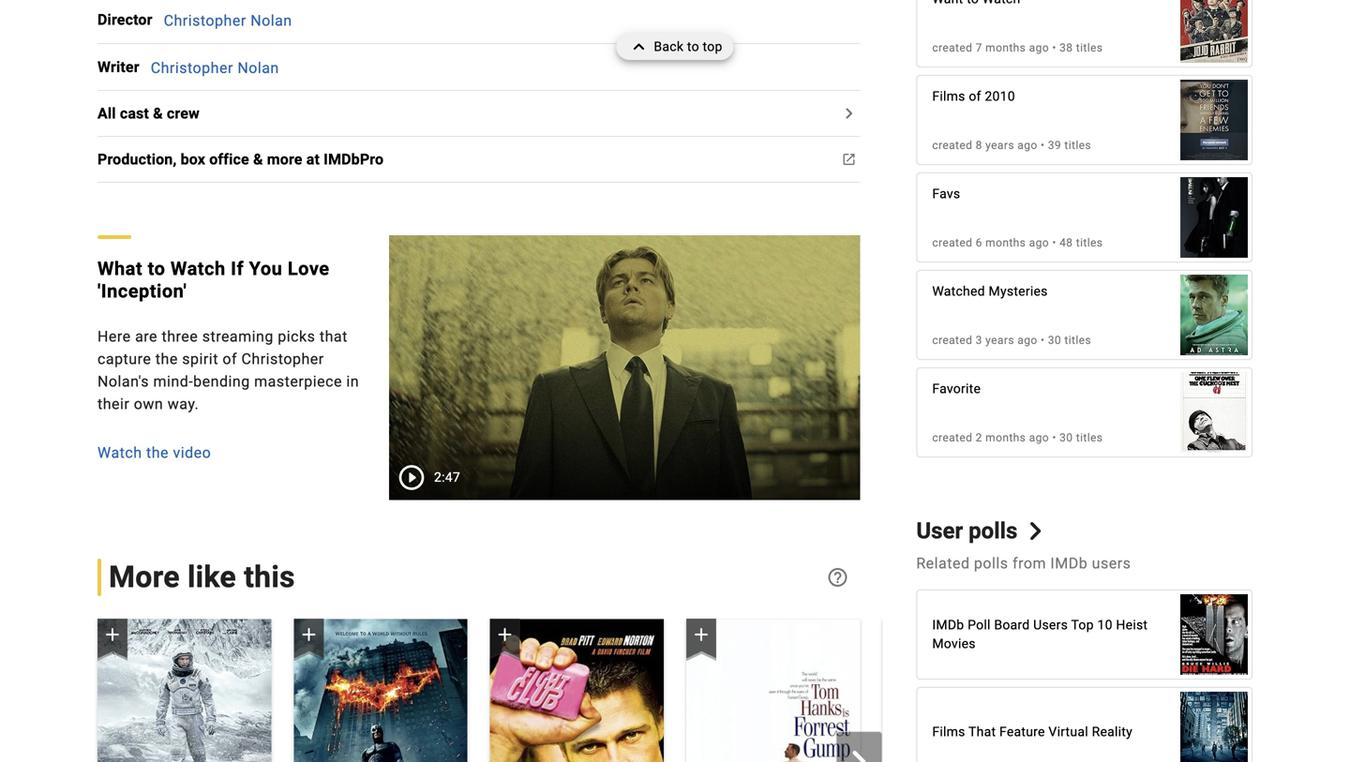 Task type: describe. For each thing, give the bounding box(es) containing it.
add image for forrest gump image
[[690, 624, 713, 646]]

this
[[244, 560, 295, 595]]

love
[[288, 258, 330, 280]]

users
[[1093, 555, 1132, 573]]

watch inside what to watch if you love 'inception'
[[171, 258, 226, 280]]

see full cast and crew image
[[838, 102, 861, 125]]

three
[[162, 328, 198, 346]]

box
[[181, 151, 206, 169]]

back to top
[[654, 39, 723, 54]]

created 2 months ago • 30 titles
[[933, 432, 1104, 445]]

8
[[976, 139, 983, 152]]

of inside here are three streaming picks that capture the spirit of christopher nolan's mind-bending masterpiece in their own way.
[[223, 351, 237, 368]]

months for mysteries
[[986, 236, 1027, 250]]

production, box office & more at imdbpro image
[[838, 148, 861, 171]]

30 for watched mysteries
[[1049, 334, 1062, 347]]

ago left "38"
[[1030, 41, 1050, 54]]

3 group from the left
[[294, 619, 468, 763]]

see full cast and crew element containing director
[[98, 9, 164, 31]]

years for mysteries
[[986, 334, 1015, 347]]

here are three streaming picks that capture the spirit of christopher nolan's mind-bending masterpiece in their own way.
[[98, 328, 359, 413]]

titles for favs
[[1077, 236, 1104, 250]]

all cast & crew button
[[98, 102, 211, 125]]

created for favs
[[933, 236, 973, 250]]

2:47
[[434, 470, 461, 486]]

years for of
[[986, 139, 1015, 152]]

the inside watch the video button
[[146, 444, 169, 462]]

fight club image
[[490, 619, 664, 763]]

films that feature virtual reality
[[933, 725, 1133, 740]]

director
[[98, 11, 153, 29]]

created for films of 2010
[[933, 139, 973, 152]]

the inside here are three streaming picks that capture the spirit of christopher nolan's mind-bending masterpiece in their own way.
[[156, 351, 178, 368]]

office
[[209, 151, 249, 169]]

favs
[[933, 186, 961, 202]]

top
[[1072, 618, 1095, 633]]

cast
[[120, 105, 149, 123]]

related
[[917, 555, 970, 573]]

christopher nolan button for director
[[164, 12, 292, 29]]

christopher nolan button for writer
[[151, 59, 279, 77]]

here
[[98, 328, 131, 346]]

1 horizontal spatial of
[[969, 89, 982, 104]]

picks
[[278, 328, 316, 346]]

created 7 months ago • 38 titles
[[933, 41, 1104, 54]]

favorite
[[933, 381, 981, 397]]

• for favs
[[1053, 236, 1057, 250]]

justin timberlake and amanda seyfried in in time (2011) image
[[1181, 168, 1249, 268]]

that
[[969, 725, 997, 740]]

board
[[995, 618, 1030, 633]]

back to top button
[[617, 34, 734, 60]]

bruce willis in die hard (1988) image
[[1181, 585, 1249, 685]]

if
[[231, 258, 244, 280]]

30 for favorite
[[1060, 432, 1074, 445]]

own
[[134, 396, 163, 413]]

to for watch
[[148, 258, 166, 280]]

'inception'
[[98, 281, 187, 303]]

3 months from the top
[[986, 432, 1027, 445]]

christopher for writer
[[151, 59, 233, 77]]

created 6 months ago • 48 titles
[[933, 236, 1104, 250]]

jack nicholson in one flew over the cuckoo's nest (1975) image
[[1181, 363, 1249, 463]]

like
[[188, 560, 236, 595]]

to for top
[[688, 39, 700, 54]]

ago for watched mysteries
[[1018, 334, 1038, 347]]

• left "38"
[[1053, 41, 1057, 54]]

& inside button
[[253, 151, 263, 169]]

ago for favorite
[[1030, 432, 1050, 445]]

masterpiece
[[254, 373, 342, 391]]

brad pitt in ad astra (2019) image
[[1181, 265, 1249, 365]]

polls for user
[[969, 518, 1018, 545]]

crew
[[167, 105, 200, 123]]

2010
[[985, 89, 1016, 104]]

add image for interstellar image
[[101, 624, 124, 646]]

back
[[654, 39, 684, 54]]

imdbpro
[[324, 151, 384, 169]]

imdb poll board users top 10 heist movies
[[933, 618, 1149, 652]]

spirit
[[182, 351, 219, 368]]

production, box office & more at imdbpro button
[[98, 148, 395, 171]]

watch inside button
[[98, 444, 142, 462]]

user polls
[[917, 518, 1018, 545]]

bending
[[193, 373, 250, 391]]

5 group from the left
[[687, 619, 861, 763]]

heist
[[1117, 618, 1149, 633]]

1 group from the left
[[75, 619, 1057, 763]]

38
[[1060, 41, 1074, 54]]

in
[[347, 373, 359, 391]]

polls for related
[[975, 555, 1009, 573]]

chevron right inline image inside user polls link
[[1027, 522, 1045, 540]]

add image for the fight club image
[[494, 624, 517, 646]]

1 created from the top
[[933, 41, 973, 54]]

their
[[98, 396, 130, 413]]

ago for films of 2010
[[1018, 139, 1038, 152]]



Task type: locate. For each thing, give the bounding box(es) containing it.
to up ''inception''
[[148, 258, 166, 280]]

2 group from the left
[[98, 619, 271, 763]]

4 created from the top
[[933, 334, 973, 347]]

related polls from imdb users
[[917, 555, 1132, 573]]

chevron right inline image
[[1027, 522, 1045, 540], [848, 751, 871, 763]]

years
[[986, 139, 1015, 152], [986, 334, 1015, 347]]

created 3 years ago • 30 titles
[[933, 334, 1092, 347]]

interstellar image
[[98, 619, 271, 763]]

nolan's
[[98, 373, 149, 391]]

months right 6 on the top right of the page
[[986, 236, 1027, 250]]

1 vertical spatial &
[[253, 151, 263, 169]]

years right 3
[[986, 334, 1015, 347]]

1 vertical spatial years
[[986, 334, 1015, 347]]

ago left 48
[[1030, 236, 1050, 250]]

months right 2
[[986, 432, 1027, 445]]

1 vertical spatial christopher nolan
[[151, 59, 279, 77]]

years right 8
[[986, 139, 1015, 152]]

months right the 7
[[986, 41, 1027, 54]]

christopher for director
[[164, 12, 246, 29]]

capture
[[98, 351, 151, 368]]

0 vertical spatial to
[[688, 39, 700, 54]]

0 horizontal spatial watch
[[98, 444, 142, 462]]

& left more
[[253, 151, 263, 169]]

& right the 'cast'
[[153, 105, 163, 123]]

imdb right from
[[1051, 555, 1088, 573]]

imdb up the movies
[[933, 618, 965, 633]]

&
[[153, 105, 163, 123], [253, 151, 263, 169]]

created
[[933, 41, 973, 54], [933, 139, 973, 152], [933, 236, 973, 250], [933, 334, 973, 347], [933, 432, 973, 445]]

the left video
[[146, 444, 169, 462]]

1 horizontal spatial watch
[[171, 258, 226, 280]]

titles for watched mysteries
[[1065, 334, 1092, 347]]

ago
[[1030, 41, 1050, 54], [1018, 139, 1038, 152], [1030, 236, 1050, 250], [1018, 334, 1038, 347], [1030, 432, 1050, 445]]

0 vertical spatial years
[[986, 139, 1015, 152]]

polls
[[969, 518, 1018, 545], [975, 555, 1009, 573]]

production, box office & more at imdbpro
[[98, 151, 384, 169]]

2 add image from the left
[[494, 624, 517, 646]]

chevron right inline image inside group
[[848, 751, 871, 763]]

all cast & crew
[[98, 105, 200, 123]]

add image
[[298, 624, 320, 646]]

months for of
[[986, 41, 1027, 54]]

1 films from the top
[[933, 89, 966, 104]]

watch
[[171, 258, 226, 280], [98, 444, 142, 462]]

0 horizontal spatial to
[[148, 258, 166, 280]]

created 8 years ago • 39 titles
[[933, 139, 1092, 152]]

christopher up crew
[[151, 59, 233, 77]]

0 vertical spatial watch
[[171, 258, 226, 280]]

2 years from the top
[[986, 334, 1015, 347]]

• right 2
[[1053, 432, 1057, 445]]

1 add image from the left
[[101, 624, 124, 646]]

way.
[[168, 396, 199, 413]]

0 horizontal spatial add image
[[101, 624, 124, 646]]

2 vertical spatial months
[[986, 432, 1027, 445]]

• for watched mysteries
[[1041, 334, 1045, 347]]

of left 2010
[[969, 89, 982, 104]]

months
[[986, 41, 1027, 54], [986, 236, 1027, 250], [986, 432, 1027, 445]]

1 vertical spatial 30
[[1060, 432, 1074, 445]]

created left 8
[[933, 139, 973, 152]]

films for films that feature virtual reality
[[933, 725, 966, 740]]

to left top
[[688, 39, 700, 54]]

7
[[976, 41, 983, 54]]

1 vertical spatial nolan
[[238, 59, 279, 77]]

1 vertical spatial christopher nolan button
[[151, 59, 279, 77]]

watch the video
[[98, 444, 211, 462]]

39
[[1049, 139, 1062, 152]]

0 horizontal spatial imdb
[[933, 618, 965, 633]]

• left 48
[[1053, 236, 1057, 250]]

1 horizontal spatial imdb
[[1051, 555, 1088, 573]]

to
[[688, 39, 700, 54], [148, 258, 166, 280]]

2 created from the top
[[933, 139, 973, 152]]

films that feature virtual reality link
[[918, 683, 1252, 763]]

0 vertical spatial chevron right inline image
[[1027, 522, 1045, 540]]

2 horizontal spatial add image
[[690, 624, 713, 646]]

see full cast and crew element up writer
[[98, 9, 164, 31]]

to inside 'button'
[[688, 39, 700, 54]]

0 vertical spatial imdb
[[1051, 555, 1088, 573]]

• for favorite
[[1053, 432, 1057, 445]]

0 horizontal spatial of
[[223, 351, 237, 368]]

0 vertical spatial christopher nolan
[[164, 12, 292, 29]]

ago for favs
[[1030, 236, 1050, 250]]

30 right 2
[[1060, 432, 1074, 445]]

2 films from the top
[[933, 725, 966, 740]]

watched
[[933, 284, 986, 299]]

4 group from the left
[[490, 619, 664, 763]]

christopher right director
[[164, 12, 246, 29]]

at
[[307, 151, 320, 169]]

the dark knight image
[[294, 619, 468, 763]]

the up mind-
[[156, 351, 178, 368]]

are
[[135, 328, 158, 346]]

ago left 39
[[1018, 139, 1038, 152]]

3 add image from the left
[[690, 624, 713, 646]]

more
[[267, 151, 303, 169]]

30 right 3
[[1049, 334, 1062, 347]]

the matrix image
[[883, 619, 1057, 763]]

created for favorite
[[933, 432, 973, 445]]

0 vertical spatial christopher nolan button
[[164, 12, 292, 29]]

forrest gump image
[[687, 619, 861, 763]]

ago right 3
[[1018, 334, 1038, 347]]

• for films of 2010
[[1041, 139, 1045, 152]]

1 see full cast and crew element from the top
[[98, 9, 164, 31]]

poll
[[968, 618, 991, 633]]

watch left if
[[171, 258, 226, 280]]

feature
[[1000, 725, 1046, 740]]

1 vertical spatial of
[[223, 351, 237, 368]]

created left 6 on the top right of the page
[[933, 236, 973, 250]]

christopher nolan for writer
[[151, 59, 279, 77]]

2
[[976, 432, 983, 445]]

expand less image
[[628, 34, 654, 60]]

1 vertical spatial films
[[933, 725, 966, 740]]

writer
[[98, 58, 140, 76]]

0 vertical spatial polls
[[969, 518, 1018, 545]]

films left 2010
[[933, 89, 966, 104]]

user
[[917, 518, 964, 545]]

christopher
[[164, 12, 246, 29], [151, 59, 233, 77], [242, 351, 324, 368]]

0 vertical spatial the
[[156, 351, 178, 368]]

1 horizontal spatial chevron right inline image
[[1027, 522, 1045, 540]]

sam rockwell, taika waititi, scarlett johansson, stephen merchant, alfie allen, rebel wilson, thomasin mckenzie, and roman griffin davis in jojo rabbit (2019) image
[[1181, 0, 1249, 73]]

• left 39
[[1041, 139, 1045, 152]]

0 horizontal spatial &
[[153, 105, 163, 123]]

leonardo dicaprio, tom berenger, michael caine, lukas haas, marion cotillard, joseph gordon-levitt, tom hardy, elliot page, ken watanabe, and dileep rao in inception (2010) image
[[1181, 683, 1249, 763]]

imdb
[[1051, 555, 1088, 573], [933, 618, 965, 633]]

5 created from the top
[[933, 432, 973, 445]]

watch the video button
[[98, 442, 374, 465]]

virtual
[[1049, 725, 1089, 740]]

films
[[933, 89, 966, 104], [933, 725, 966, 740]]

what to watch if you love 'inception'
[[98, 258, 330, 303]]

jesse eisenberg in the social network (2010) image
[[1181, 70, 1249, 170]]

1 vertical spatial months
[[986, 236, 1027, 250]]

polls inside user polls link
[[969, 518, 1018, 545]]

& inside button
[[153, 105, 163, 123]]

the
[[156, 351, 178, 368], [146, 444, 169, 462]]

3 created from the top
[[933, 236, 973, 250]]

films left that
[[933, 725, 966, 740]]

christopher down picks
[[242, 351, 324, 368]]

3
[[976, 334, 983, 347]]

to inside what to watch if you love 'inception'
[[148, 258, 166, 280]]

ago right 2
[[1030, 432, 1050, 445]]

2:47 link
[[389, 236, 861, 501]]

top
[[703, 39, 723, 54]]

0 vertical spatial nolan
[[251, 12, 292, 29]]

0 vertical spatial 30
[[1049, 334, 1062, 347]]

1 years from the top
[[986, 139, 1015, 152]]

editorial image image
[[389, 235, 861, 501]]

2:47 group
[[389, 235, 861, 501]]

see full cast and crew element containing writer
[[98, 56, 151, 78]]

films of 2010
[[933, 89, 1016, 104]]

1 vertical spatial christopher
[[151, 59, 233, 77]]

1 horizontal spatial to
[[688, 39, 700, 54]]

more like this
[[109, 560, 295, 595]]

0 vertical spatial films
[[933, 89, 966, 104]]

0 vertical spatial months
[[986, 41, 1027, 54]]

watched mysteries
[[933, 284, 1048, 299]]

add image
[[101, 624, 124, 646], [494, 624, 517, 646], [690, 624, 713, 646]]

2 see full cast and crew element from the top
[[98, 56, 151, 78]]

christopher inside here are three streaming picks that capture the spirit of christopher nolan's mind-bending masterpiece in their own way.
[[242, 351, 324, 368]]

from
[[1013, 555, 1047, 573]]

created left 2
[[933, 432, 973, 445]]

1 vertical spatial watch
[[98, 444, 142, 462]]

mind-
[[153, 373, 193, 391]]

films inside 'link'
[[933, 725, 966, 740]]

watch down the their
[[98, 444, 142, 462]]

what
[[98, 258, 143, 280]]

more
[[109, 560, 180, 595]]

0 horizontal spatial chevron right inline image
[[848, 751, 871, 763]]

titles
[[1077, 41, 1104, 54], [1065, 139, 1092, 152], [1077, 236, 1104, 250], [1065, 334, 1092, 347], [1077, 432, 1104, 445]]

2 months from the top
[[986, 236, 1027, 250]]

christopher nolan for director
[[164, 12, 292, 29]]

films for films of 2010
[[933, 89, 966, 104]]

nolan for writer
[[238, 59, 279, 77]]

polls down user polls link
[[975, 555, 1009, 573]]

polls up related polls from imdb users at the bottom right of the page
[[969, 518, 1018, 545]]

christopher nolan
[[164, 12, 292, 29], [151, 59, 279, 77]]

1 vertical spatial the
[[146, 444, 169, 462]]

see full cast and crew element down director
[[98, 56, 151, 78]]

10
[[1098, 618, 1113, 633]]

1 horizontal spatial add image
[[494, 624, 517, 646]]

video
[[173, 444, 211, 462]]

reality
[[1093, 725, 1133, 740]]

production,
[[98, 151, 177, 169]]

you
[[249, 258, 283, 280]]

1 vertical spatial polls
[[975, 555, 1009, 573]]

0 vertical spatial christopher
[[164, 12, 246, 29]]

movies
[[933, 636, 976, 652]]

that
[[320, 328, 348, 346]]

created left 3
[[933, 334, 973, 347]]

6
[[976, 236, 983, 250]]

see full cast and crew element
[[98, 9, 164, 31], [98, 56, 151, 78]]

2 vertical spatial christopher
[[242, 351, 324, 368]]

nolan for director
[[251, 12, 292, 29]]

48
[[1060, 236, 1074, 250]]

1 horizontal spatial &
[[253, 151, 263, 169]]

0 vertical spatial &
[[153, 105, 163, 123]]

of
[[969, 89, 982, 104], [223, 351, 237, 368]]

streaming
[[202, 328, 274, 346]]

1 months from the top
[[986, 41, 1027, 54]]

0 vertical spatial see full cast and crew element
[[98, 9, 164, 31]]

group
[[75, 619, 1057, 763], [98, 619, 271, 763], [294, 619, 468, 763], [490, 619, 664, 763], [687, 619, 861, 763]]

of down streaming
[[223, 351, 237, 368]]

more information image
[[827, 567, 849, 589]]

users
[[1034, 618, 1069, 633]]

1 vertical spatial see full cast and crew element
[[98, 56, 151, 78]]

1 vertical spatial to
[[148, 258, 166, 280]]

created left the 7
[[933, 41, 973, 54]]

imdb inside imdb poll board users top 10 heist movies
[[933, 618, 965, 633]]

user polls link
[[917, 518, 1045, 545]]

imdb poll board users top 10 heist movies link
[[918, 585, 1252, 685]]

30
[[1049, 334, 1062, 347], [1060, 432, 1074, 445]]

1 vertical spatial chevron right inline image
[[848, 751, 871, 763]]

created for watched mysteries
[[933, 334, 973, 347]]

mysteries
[[989, 284, 1048, 299]]

• down mysteries
[[1041, 334, 1045, 347]]

all
[[98, 105, 116, 123]]

titles for favorite
[[1077, 432, 1104, 445]]

0 vertical spatial of
[[969, 89, 982, 104]]

•
[[1053, 41, 1057, 54], [1041, 139, 1045, 152], [1053, 236, 1057, 250], [1041, 334, 1045, 347], [1053, 432, 1057, 445]]

titles for films of 2010
[[1065, 139, 1092, 152]]

1 vertical spatial imdb
[[933, 618, 965, 633]]



Task type: vqa. For each thing, say whether or not it's contained in the screenshot.
accurate
no



